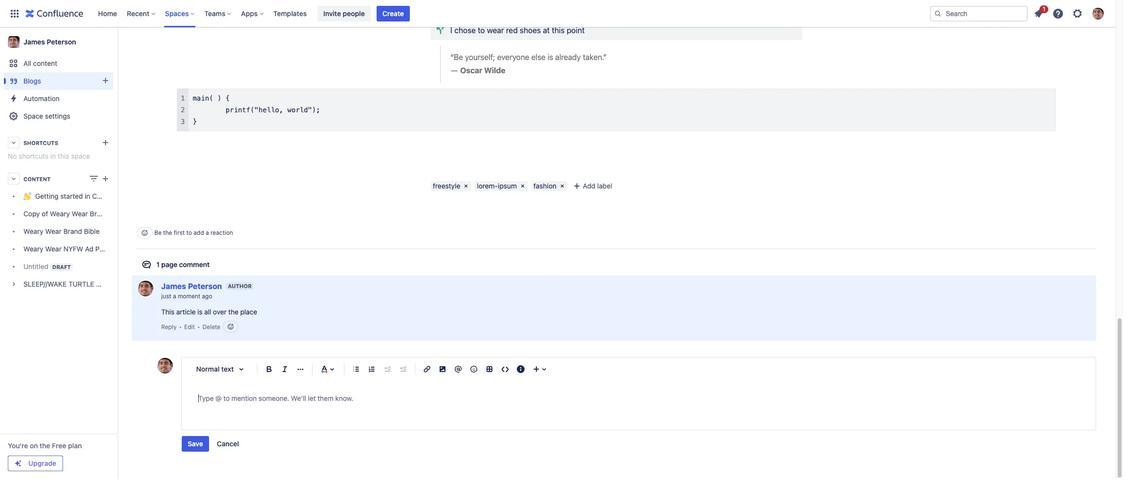 Task type: vqa. For each thing, say whether or not it's contained in the screenshot.
bottom open image
no



Task type: locate. For each thing, give the bounding box(es) containing it.
bible inside copy of weary wear brand bible link
[[110, 210, 126, 218]]

comment count icon image
[[137, 259, 152, 270]]

1 vertical spatial james peterson
[[161, 282, 222, 290]]

this
[[161, 308, 174, 316]]

in
[[50, 152, 56, 160], [85, 192, 90, 201]]

0 horizontal spatial james
[[23, 38, 45, 46]]

weary inside weary wear nyfw ad push link
[[23, 245, 43, 253]]

save
[[188, 440, 203, 448]]

1 vertical spatial in
[[85, 192, 90, 201]]

the right be
[[163, 229, 172, 236]]

in down the shortcuts dropdown button
[[50, 152, 56, 160]]

2 horizontal spatial the
[[228, 308, 238, 316]]

wear down weary wear brand bible 'link'
[[45, 245, 62, 253]]

james peterson
[[23, 38, 76, 46], [161, 282, 222, 290]]

this down the shortcuts dropdown button
[[58, 152, 69, 160]]

0 vertical spatial weary
[[50, 210, 70, 218]]

in for started
[[85, 192, 90, 201]]

clear image for fashion
[[558, 182, 566, 190]]

james peterson image left the just
[[138, 281, 153, 296]]

in right started
[[85, 192, 90, 201]]

0 vertical spatial peterson
[[47, 38, 76, 46]]

info panel image
[[515, 364, 527, 375]]

1 horizontal spatial clear image
[[558, 182, 566, 190]]

space
[[23, 112, 43, 120]]

0 horizontal spatial james peterson
[[23, 38, 76, 46]]

1 horizontal spatial a
[[206, 229, 209, 236]]

weary inside copy of weary wear brand bible link
[[50, 210, 70, 218]]

0 vertical spatial james
[[23, 38, 45, 46]]

1 vertical spatial weary
[[23, 227, 43, 236]]

add
[[583, 182, 595, 190]]

be the first to add a reaction
[[154, 229, 233, 236]]

add shortcut image
[[100, 137, 111, 149]]

chose
[[454, 26, 476, 35]]

notification icon image
[[1033, 8, 1044, 19]]

1 vertical spatial this
[[58, 152, 69, 160]]

emoji image
[[468, 364, 480, 375]]

a inside comment
[[173, 293, 176, 300]]

0 vertical spatial james peterson link
[[4, 32, 113, 52]]

of
[[42, 210, 48, 218]]

italic ⌘i image
[[279, 364, 291, 375]]

is left the all
[[197, 308, 202, 316]]

decision image
[[433, 22, 448, 38]]

1 horizontal spatial bible
[[110, 210, 126, 218]]

1 vertical spatial a
[[173, 293, 176, 300]]

2 vertical spatial wear
[[45, 245, 62, 253]]

tree inside space element
[[4, 188, 128, 293]]

brand down confluence
[[90, 210, 109, 218]]

cancel
[[217, 440, 239, 448]]

settings icon image
[[1072, 8, 1083, 19]]

red
[[506, 26, 518, 35]]

0 horizontal spatial peterson
[[47, 38, 76, 46]]

blogs
[[23, 77, 41, 85]]

0 vertical spatial the
[[163, 229, 172, 236]]

home link
[[95, 6, 120, 21]]

Add label text field
[[570, 181, 645, 191]]

is
[[548, 53, 553, 61], [197, 308, 202, 316]]

0 horizontal spatial in
[[50, 152, 56, 160]]

a right the just
[[173, 293, 176, 300]]

Main content area, start typing to enter text. text field
[[198, 393, 1079, 405]]

appswitcher icon image
[[9, 8, 21, 19]]

tree
[[4, 188, 128, 293]]

0 horizontal spatial the
[[40, 442, 50, 450]]

1 horizontal spatial is
[[548, 53, 553, 61]]

collapse sidebar image
[[106, 32, 128, 52]]

shortcuts button
[[4, 134, 113, 151]]

james peterson up moment
[[161, 282, 222, 290]]

1 vertical spatial brand
[[63, 227, 82, 236]]

draft
[[52, 264, 71, 270]]

at
[[543, 26, 550, 35]]

in inside "link"
[[85, 192, 90, 201]]

clear image right fashion
[[558, 182, 566, 190]]

mention image
[[452, 364, 464, 375]]

james peterson link up moment
[[161, 282, 222, 290]]

1 horizontal spatial james peterson image
[[157, 358, 173, 374]]

no
[[8, 152, 17, 160]]

this right at
[[552, 26, 565, 35]]

2 vertical spatial weary
[[23, 245, 43, 253]]

weary up untitled
[[23, 245, 43, 253]]

table image
[[484, 364, 495, 375]]

0 vertical spatial james peterson image
[[138, 281, 153, 296]]

0 horizontal spatial to
[[186, 229, 192, 236]]

james up the all content
[[23, 38, 45, 46]]

1 left page
[[156, 260, 160, 269]]

search image
[[934, 10, 942, 17]]

1 horizontal spatial 1
[[1043, 5, 1045, 12]]

1 horizontal spatial the
[[163, 229, 172, 236]]

james peterson image down reply link
[[157, 358, 173, 374]]

1 horizontal spatial peterson
[[188, 282, 222, 290]]

already
[[555, 53, 581, 61]]

copy of weary wear brand bible link
[[4, 205, 126, 223]]

save button
[[182, 436, 209, 452]]

1 vertical spatial james peterson link
[[161, 282, 222, 290]]

0 vertical spatial in
[[50, 152, 56, 160]]

all content
[[23, 59, 57, 67]]

outdent ⇧tab image
[[382, 364, 393, 375]]

0 horizontal spatial james peterson image
[[138, 281, 153, 296]]

peterson up ago
[[188, 282, 222, 290]]

teams
[[204, 9, 225, 17]]

to left wear
[[478, 26, 485, 35]]

clear image for lorem-ipsum
[[519, 182, 527, 190]]

content
[[23, 176, 51, 182]]

to left add
[[186, 229, 192, 236]]

printf("hello,
[[226, 106, 283, 114]]

taken."
[[583, 53, 607, 61]]

i chose to wear red shoes at this point
[[450, 26, 585, 35]]

shoes
[[520, 26, 541, 35]]

add reaction image
[[141, 229, 149, 237]]

invite people button
[[317, 6, 371, 21]]

bible up ad
[[84, 227, 100, 236]]

tree containing getting started in confluence
[[4, 188, 128, 293]]

james inside space element
[[23, 38, 45, 46]]

the right the on at the left bottom
[[40, 442, 50, 450]]

create link
[[377, 6, 410, 21]]

getting started in confluence link
[[4, 188, 128, 205]]

0 vertical spatial a
[[206, 229, 209, 236]]

1 left help icon
[[1043, 5, 1045, 12]]

james peterson link inside comment
[[161, 282, 222, 290]]

0 vertical spatial is
[[548, 53, 553, 61]]

1 horizontal spatial james
[[161, 282, 186, 290]]

this
[[552, 26, 565, 35], [58, 152, 69, 160]]

confluence image
[[25, 8, 83, 19], [25, 8, 83, 19]]

reply
[[161, 323, 177, 331]]

main( ) {
[[193, 94, 230, 102]]

clear image right ipsum
[[519, 182, 527, 190]]

your profile and preferences image
[[1092, 8, 1104, 19]]

is right else
[[548, 53, 553, 61]]

ipsum
[[498, 182, 517, 190]]

author
[[228, 283, 252, 289]]

a right add
[[206, 229, 209, 236]]

reaction
[[211, 229, 233, 236]]

nyfw
[[63, 245, 83, 253]]

weary down copy
[[23, 227, 43, 236]]

peterson up all content link
[[47, 38, 76, 46]]

0 vertical spatial to
[[478, 26, 485, 35]]

add label
[[583, 182, 612, 190]]

help icon image
[[1052, 8, 1064, 19]]

to
[[478, 26, 485, 35], [186, 229, 192, 236]]

copy link to comment image
[[211, 293, 219, 301]]

0 vertical spatial james peterson
[[23, 38, 76, 46]]

blogs link
[[4, 72, 113, 90]]

1 vertical spatial is
[[197, 308, 202, 316]]

james peterson image
[[138, 281, 153, 296], [157, 358, 173, 374]]

0 vertical spatial bible
[[110, 210, 126, 218]]

0 vertical spatial this
[[552, 26, 565, 35]]

0 vertical spatial brand
[[90, 210, 109, 218]]

)
[[217, 94, 222, 102]]

1
[[1043, 5, 1045, 12], [156, 260, 160, 269]]

0 horizontal spatial bible
[[84, 227, 100, 236]]

bible
[[110, 210, 126, 218], [84, 227, 100, 236]]

1 clear image from the left
[[519, 182, 527, 190]]

space settings
[[23, 112, 70, 120]]

first
[[174, 229, 185, 236]]

1 horizontal spatial in
[[85, 192, 90, 201]]

wear down getting started in confluence
[[72, 210, 88, 218]]

1 horizontal spatial this
[[552, 26, 565, 35]]

weary wear nyfw ad push link
[[4, 240, 113, 258]]

0 horizontal spatial a
[[173, 293, 176, 300]]

brand
[[90, 210, 109, 218], [63, 227, 82, 236]]

place
[[240, 308, 257, 316]]

peterson inside comment
[[188, 282, 222, 290]]

2 vertical spatial the
[[40, 442, 50, 450]]

add image, video, or file image
[[437, 364, 448, 375]]

automation link
[[4, 90, 113, 107]]

0 vertical spatial 1
[[1043, 5, 1045, 12]]

james peterson up content at the top of the page
[[23, 38, 76, 46]]

the right over at left bottom
[[228, 308, 238, 316]]

untitled draft
[[23, 262, 71, 271]]

Search field
[[930, 6, 1028, 21]]

untitled
[[23, 262, 48, 271]]

0 horizontal spatial is
[[197, 308, 202, 316]]

wear inside 'link'
[[45, 227, 62, 236]]

1 vertical spatial james
[[161, 282, 186, 290]]

weary for nyfw
[[23, 245, 43, 253]]

1 horizontal spatial james peterson
[[161, 282, 222, 290]]

weary inside weary wear brand bible 'link'
[[23, 227, 43, 236]]

wear up weary wear nyfw ad push link
[[45, 227, 62, 236]]

bible down confluence
[[110, 210, 126, 218]]

weary wear brand bible
[[23, 227, 100, 236]]

brand up nyfw at the bottom of page
[[63, 227, 82, 236]]

freestyle
[[433, 182, 460, 190]]

weary wear nyfw ad push
[[23, 245, 111, 253]]

1 vertical spatial bible
[[84, 227, 100, 236]]

templates link
[[270, 6, 310, 21]]

0 horizontal spatial this
[[58, 152, 69, 160]]

banner containing home
[[0, 0, 1116, 27]]

edit
[[184, 323, 195, 331]]

1 vertical spatial peterson
[[188, 282, 222, 290]]

clear image
[[519, 182, 527, 190], [558, 182, 566, 190]]

getting
[[35, 192, 58, 201]]

bold ⌘b image
[[263, 364, 275, 375]]

0 horizontal spatial 1
[[156, 260, 160, 269]]

2 clear image from the left
[[558, 182, 566, 190]]

0 horizontal spatial brand
[[63, 227, 82, 236]]

fashion
[[533, 182, 556, 190]]

1 vertical spatial 1
[[156, 260, 160, 269]]

you're on the free plan
[[8, 442, 82, 450]]

0 horizontal spatial clear image
[[519, 182, 527, 190]]

space element
[[0, 27, 128, 479]]

content button
[[4, 170, 113, 188]]

1 horizontal spatial james peterson link
[[161, 282, 222, 290]]

over
[[213, 308, 227, 316]]

weary wear brand bible link
[[4, 223, 113, 240]]

1 vertical spatial wear
[[45, 227, 62, 236]]

brand inside 'link'
[[63, 227, 82, 236]]

0 horizontal spatial james peterson link
[[4, 32, 113, 52]]

apps
[[241, 9, 258, 17]]

home
[[98, 9, 117, 17]]

weary right of
[[50, 210, 70, 218]]

weary for brand
[[23, 227, 43, 236]]

james peterson link up all content link
[[4, 32, 113, 52]]

james up the just
[[161, 282, 186, 290]]

1 inside banner
[[1043, 5, 1045, 12]]

banner
[[0, 0, 1116, 27]]

1 vertical spatial the
[[228, 308, 238, 316]]

moment
[[178, 293, 200, 300]]

article
[[176, 308, 196, 316]]



Task type: describe. For each thing, give the bounding box(es) containing it.
oscar
[[460, 66, 482, 75]]

1 vertical spatial to
[[186, 229, 192, 236]]

upgrade
[[28, 459, 56, 467]]

is inside "be yourself; everyone else is already taken." ― oscar wilde
[[548, 53, 553, 61]]

lorem-ipsum link
[[475, 181, 518, 191]]

james peterson link inside space element
[[4, 32, 113, 52]]

label
[[597, 182, 612, 190]]

ad
[[85, 245, 93, 253]]

create a blog image
[[100, 75, 111, 86]]

comment
[[179, 260, 210, 269]]

all
[[204, 308, 211, 316]]

apps button
[[238, 6, 267, 21]]

the inside comment by james peterson comment
[[228, 308, 238, 316]]

space
[[71, 152, 90, 160]]

else
[[531, 53, 546, 61]]

normal text
[[196, 365, 234, 373]]

"be
[[450, 53, 463, 61]]

normal
[[196, 365, 220, 373]]

no shortcuts in this space
[[8, 152, 90, 160]]

premium image
[[14, 460, 22, 467]]

james peterson image inside comment
[[138, 281, 153, 296]]

james inside comment
[[161, 282, 186, 290]]

templates
[[273, 9, 307, 17]]

spaces
[[165, 9, 189, 17]]

0 vertical spatial wear
[[72, 210, 88, 218]]

create a page image
[[100, 173, 111, 185]]

code snippet image
[[499, 364, 511, 375]]

the inside space element
[[40, 442, 50, 450]]

i
[[450, 26, 452, 35]]

comment by james peterson comment
[[132, 275, 1096, 341]]

delete link
[[203, 323, 220, 331]]

cancel button
[[211, 436, 245, 452]]

wilde
[[484, 66, 505, 75]]

point
[[567, 26, 585, 35]]

page
[[161, 260, 177, 269]]

recent button
[[124, 6, 159, 21]]

reply link
[[161, 323, 177, 331]]

1 page comment
[[156, 260, 210, 269]]

people
[[343, 9, 365, 17]]

all content link
[[4, 55, 113, 72]]

settings
[[45, 112, 70, 120]]

upgrade button
[[8, 456, 63, 471]]

change view image
[[88, 173, 100, 185]]

on
[[30, 442, 38, 450]]

in for shortcuts
[[50, 152, 56, 160]]

add
[[194, 229, 204, 236]]

all
[[23, 59, 31, 67]]

1 for 1
[[1043, 5, 1045, 12]]

space settings link
[[4, 107, 113, 125]]

james peterson inside space element
[[23, 38, 76, 46]]

edit link
[[184, 323, 195, 331]]

fashion link
[[532, 181, 557, 191]]

yourself;
[[465, 53, 495, 61]]

{
[[226, 94, 230, 102]]

more formatting image
[[295, 364, 306, 375]]

shortcuts
[[23, 139, 58, 146]]

this inside space element
[[58, 152, 69, 160]]

―
[[450, 66, 458, 75]]

just
[[161, 293, 171, 300]]

text
[[221, 365, 234, 373]]

bible inside weary wear brand bible 'link'
[[84, 227, 100, 236]]

"be yourself; everyone else is already taken." ― oscar wilde
[[450, 53, 607, 75]]

1 horizontal spatial to
[[478, 26, 485, 35]]

global element
[[6, 0, 928, 27]]

free
[[52, 442, 66, 450]]

peterson inside space element
[[47, 38, 76, 46]]

this article is all over the place
[[161, 308, 257, 316]]

plan
[[68, 442, 82, 450]]

invite people
[[323, 9, 365, 17]]

james peterson inside comment by james peterson comment
[[161, 282, 222, 290]]

bullet list ⌘⇧8 image
[[350, 364, 362, 375]]

everyone
[[497, 53, 529, 61]]

printf("hello, world");
[[193, 106, 320, 114]]

add reaction image
[[227, 323, 235, 331]]

is inside comment by james peterson comment
[[197, 308, 202, 316]]

numbered list ⌘⇧7 image
[[366, 364, 378, 375]]

freestyle link
[[431, 181, 461, 191]]

wear for brand
[[45, 227, 62, 236]]

main(
[[193, 94, 213, 102]]

ago
[[202, 293, 212, 300]]

invite
[[323, 9, 341, 17]]

confluence
[[92, 192, 128, 201]]

content
[[33, 59, 57, 67]]

indent tab image
[[397, 364, 409, 375]]

wear for nyfw
[[45, 245, 62, 253]]

copy
[[23, 210, 40, 218]]

lorem-ipsum
[[477, 182, 517, 190]]

1 horizontal spatial brand
[[90, 210, 109, 218]]

1 vertical spatial james peterson image
[[157, 358, 173, 374]]

be
[[154, 229, 162, 236]]

shortcuts
[[19, 152, 49, 160]]

clear image
[[462, 182, 470, 190]]

copy of weary wear brand bible
[[23, 210, 126, 218]]

delete
[[203, 323, 220, 331]]

}
[[193, 118, 197, 125]]

create
[[382, 9, 404, 17]]

normal text button
[[191, 359, 253, 380]]

link image
[[421, 364, 433, 375]]

recent
[[127, 9, 149, 17]]

getting started in confluence
[[35, 192, 128, 201]]

lorem-
[[477, 182, 498, 190]]

1 for 1 page comment
[[156, 260, 160, 269]]

started
[[60, 192, 83, 201]]

spaces button
[[162, 6, 199, 21]]



